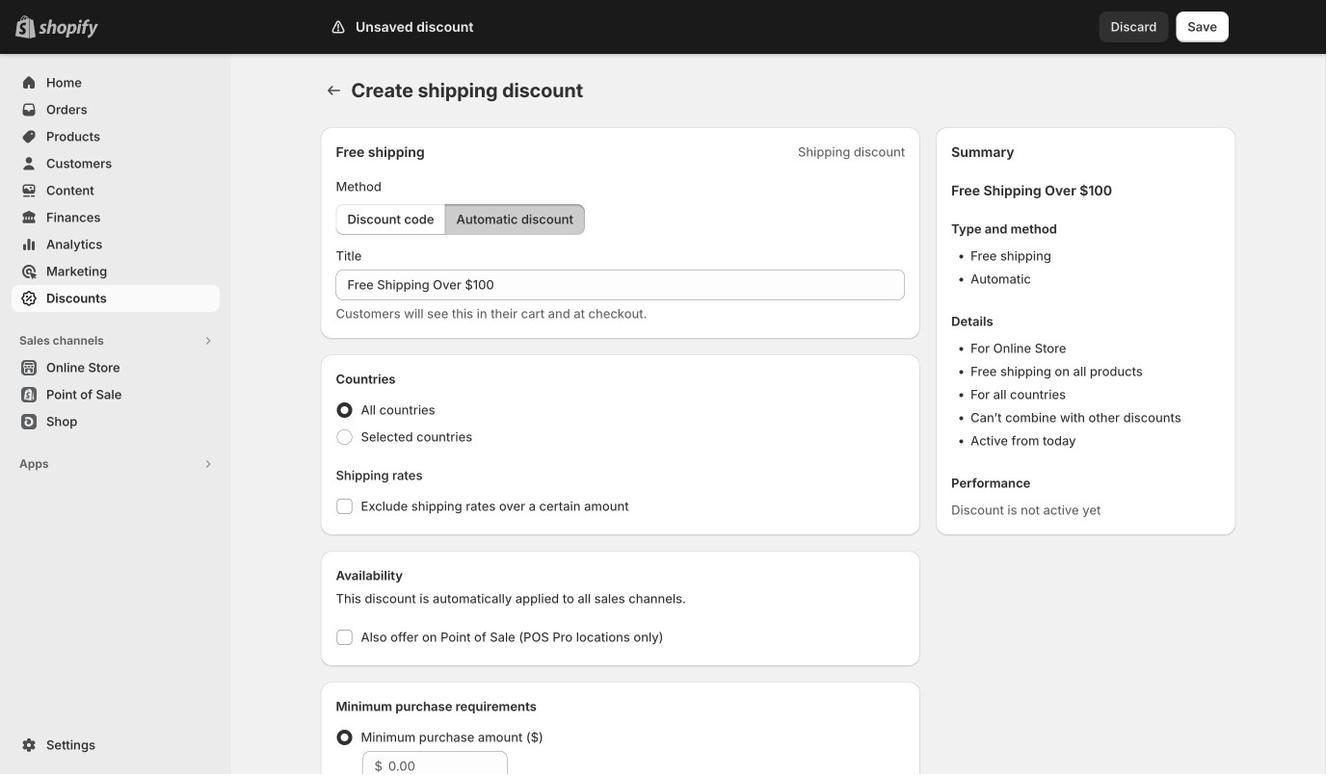Task type: locate. For each thing, give the bounding box(es) containing it.
None text field
[[336, 270, 905, 301]]



Task type: vqa. For each thing, say whether or not it's contained in the screenshot.
text box
yes



Task type: describe. For each thing, give the bounding box(es) containing it.
shopify image
[[39, 19, 98, 38]]

0.00 text field
[[388, 752, 508, 775]]



